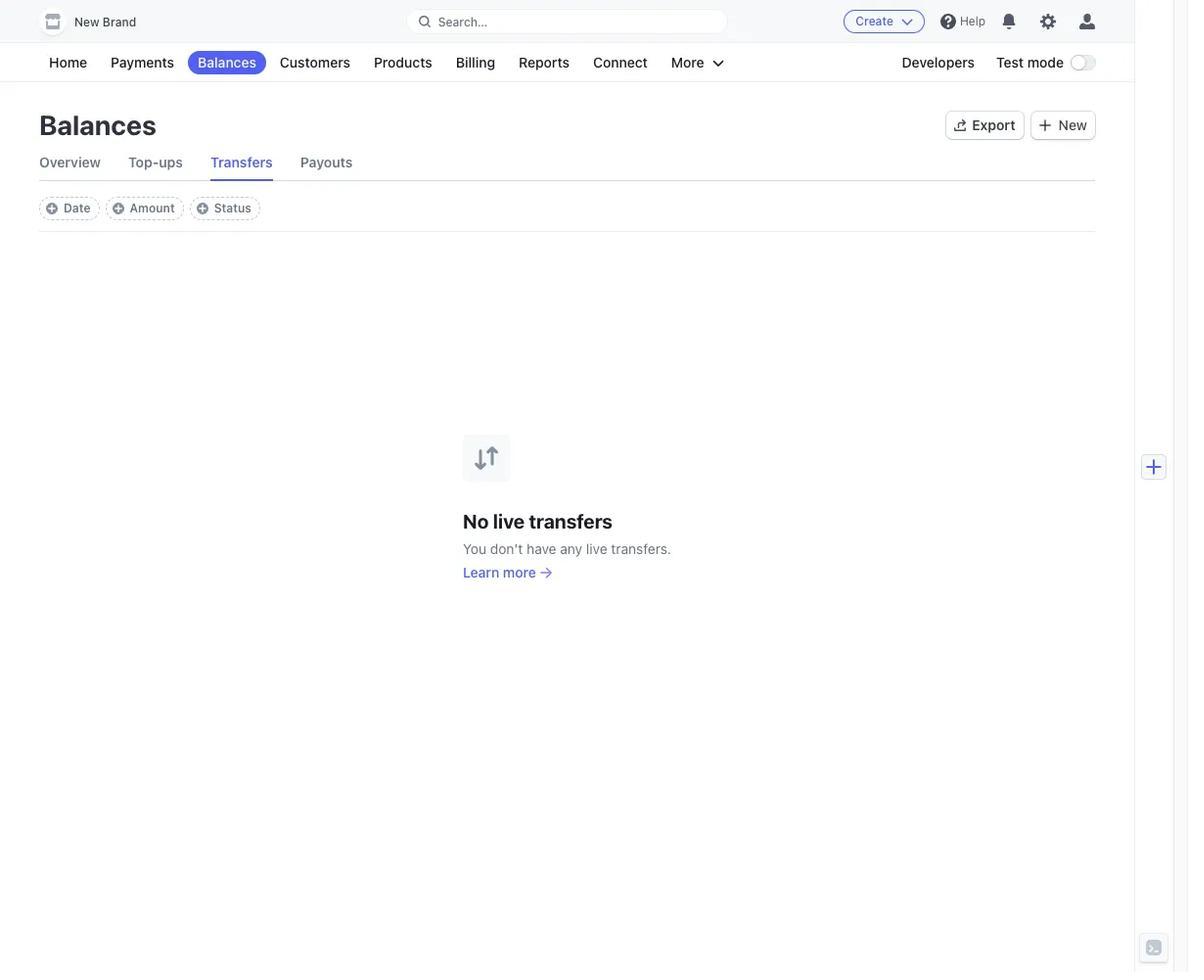 Task type: vqa. For each thing, say whether or not it's contained in the screenshot.
Tax
no



Task type: locate. For each thing, give the bounding box(es) containing it.
export
[[973, 117, 1016, 133]]

1 horizontal spatial new
[[1059, 117, 1088, 133]]

toolbar
[[39, 197, 260, 220]]

toolbar containing date
[[39, 197, 260, 220]]

top-ups link
[[128, 145, 183, 180]]

ups
[[159, 154, 183, 170]]

Search… search field
[[407, 9, 728, 34]]

new left brand
[[74, 15, 99, 29]]

live
[[493, 510, 525, 532], [587, 540, 608, 557]]

1 vertical spatial balances
[[39, 109, 156, 141]]

new button
[[1032, 112, 1096, 139]]

new for new
[[1059, 117, 1088, 133]]

1 horizontal spatial balances
[[198, 54, 257, 71]]

customers link
[[270, 51, 360, 74]]

live up don't
[[493, 510, 525, 532]]

balances link
[[188, 51, 266, 74]]

1 vertical spatial live
[[587, 540, 608, 557]]

create
[[856, 14, 894, 28]]

no
[[463, 510, 489, 532]]

developers
[[902, 54, 975, 71]]

more
[[672, 54, 705, 71]]

transfers.
[[611, 540, 672, 557]]

balances right payments
[[198, 54, 257, 71]]

amount
[[130, 201, 175, 215]]

0 vertical spatial balances
[[198, 54, 257, 71]]

tab list
[[39, 145, 1096, 181]]

learn more
[[463, 564, 536, 580]]

reports link
[[509, 51, 580, 74]]

overview link
[[39, 145, 101, 180]]

help
[[961, 14, 986, 28]]

balances
[[198, 54, 257, 71], [39, 109, 156, 141]]

test mode
[[997, 54, 1065, 71]]

0 vertical spatial new
[[74, 15, 99, 29]]

0 horizontal spatial new
[[74, 15, 99, 29]]

connect
[[593, 54, 648, 71]]

balances up overview
[[39, 109, 156, 141]]

you
[[463, 540, 487, 557]]

new right svg icon
[[1059, 117, 1088, 133]]

date
[[64, 201, 91, 215]]

0 horizontal spatial balances
[[39, 109, 156, 141]]

brand
[[103, 15, 136, 29]]

0 horizontal spatial live
[[493, 510, 525, 532]]

1 vertical spatial new
[[1059, 117, 1088, 133]]

payouts
[[300, 154, 353, 170]]

live right any
[[587, 540, 608, 557]]

learn
[[463, 564, 500, 580]]

new
[[74, 15, 99, 29], [1059, 117, 1088, 133]]

export button
[[947, 112, 1024, 139]]



Task type: describe. For each thing, give the bounding box(es) containing it.
you don't have any live transfers.
[[463, 540, 672, 557]]

home link
[[39, 51, 97, 74]]

svg image
[[1040, 120, 1051, 131]]

billing
[[456, 54, 496, 71]]

no live transfers
[[463, 510, 613, 532]]

overview
[[39, 154, 101, 170]]

any
[[561, 540, 583, 557]]

new brand
[[74, 15, 136, 29]]

reports
[[519, 54, 570, 71]]

balances inside balances link
[[198, 54, 257, 71]]

more
[[503, 564, 536, 580]]

top-
[[128, 154, 159, 170]]

0 vertical spatial live
[[493, 510, 525, 532]]

help button
[[933, 6, 994, 37]]

products link
[[364, 51, 442, 74]]

payments link
[[101, 51, 184, 74]]

transfers
[[529, 510, 613, 532]]

add status image
[[197, 203, 208, 214]]

don't
[[490, 540, 523, 557]]

Search… text field
[[407, 9, 728, 34]]

connect link
[[584, 51, 658, 74]]

new brand button
[[39, 8, 156, 35]]

add amount image
[[112, 203, 124, 214]]

tab list containing overview
[[39, 145, 1096, 181]]

status
[[214, 201, 252, 215]]

payouts link
[[300, 145, 353, 180]]

test
[[997, 54, 1024, 71]]

transfers
[[211, 154, 273, 170]]

have
[[527, 540, 557, 557]]

learn more link
[[463, 563, 552, 582]]

top-ups
[[128, 154, 183, 170]]

1 horizontal spatial live
[[587, 540, 608, 557]]

billing link
[[446, 51, 505, 74]]

payments
[[111, 54, 174, 71]]

developers link
[[893, 51, 985, 74]]

home
[[49, 54, 87, 71]]

search…
[[438, 14, 488, 29]]

add date image
[[46, 203, 58, 214]]

transfers link
[[211, 145, 273, 180]]

mode
[[1028, 54, 1065, 71]]

create button
[[844, 10, 925, 33]]

products
[[374, 54, 433, 71]]

more button
[[662, 51, 734, 74]]

customers
[[280, 54, 351, 71]]

new for new brand
[[74, 15, 99, 29]]



